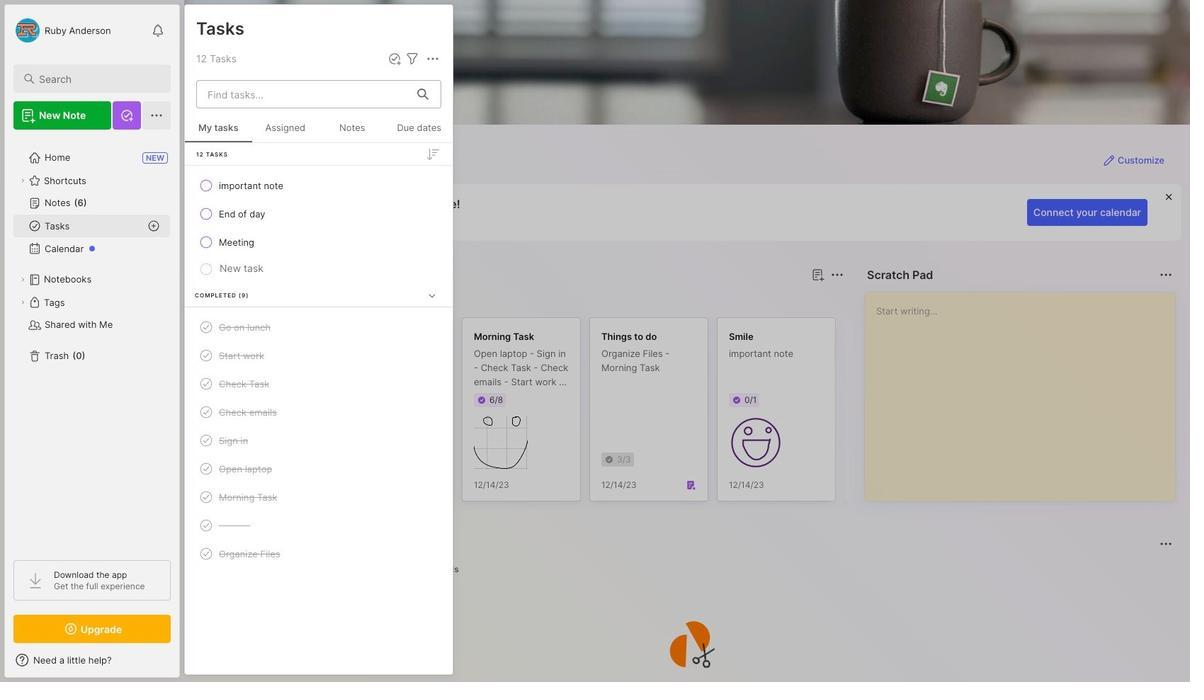 Task type: vqa. For each thing, say whether or not it's contained in the screenshot.
End of day 1 cell on the left of page
yes



Task type: locate. For each thing, give the bounding box(es) containing it.
2 thumbnail image from the left
[[729, 416, 783, 470]]

7 cell
[[219, 519, 250, 533]]

0 horizontal spatial thumbnail image
[[474, 416, 528, 470]]

none search field inside main element
[[39, 70, 158, 87]]

tab
[[210, 292, 251, 309], [257, 292, 314, 309], [383, 561, 420, 578], [426, 561, 465, 578]]

sign in 4 cell
[[219, 434, 248, 448]]

Filter tasks field
[[404, 50, 421, 67]]

6 row from the top
[[191, 371, 447, 397]]

end of day 1 cell
[[219, 207, 265, 221]]

click to collapse image
[[179, 656, 190, 673]]

collapse 01_completed image
[[425, 289, 439, 303]]

more actions and view options image
[[425, 50, 442, 67]]

4 row from the top
[[191, 315, 447, 340]]

row
[[191, 173, 447, 198], [191, 201, 447, 227], [191, 230, 447, 255], [191, 315, 447, 340], [191, 343, 447, 369], [191, 371, 447, 397], [191, 400, 447, 425], [191, 428, 447, 454], [191, 456, 447, 482], [191, 485, 447, 510], [191, 513, 447, 539], [191, 541, 447, 567]]

tree
[[5, 138, 179, 548]]

None search field
[[39, 70, 158, 87]]

new task image
[[388, 52, 402, 66]]

11 row from the top
[[191, 513, 447, 539]]

important note 0 cell
[[219, 179, 283, 193]]

thumbnail image
[[474, 416, 528, 470], [729, 416, 783, 470]]

2 row from the top
[[191, 201, 447, 227]]

9 row from the top
[[191, 456, 447, 482]]

WHAT'S NEW field
[[5, 649, 179, 672]]

row group
[[185, 143, 453, 579], [207, 317, 1100, 510]]

1 vertical spatial tab list
[[210, 561, 1171, 578]]

Search text field
[[39, 72, 158, 86]]

tab list
[[210, 292, 842, 309], [210, 561, 1171, 578]]

organize files 8 cell
[[219, 547, 280, 561]]

1 horizontal spatial thumbnail image
[[729, 416, 783, 470]]

0 vertical spatial tab list
[[210, 292, 842, 309]]



Task type: describe. For each thing, give the bounding box(es) containing it.
1 row from the top
[[191, 173, 447, 198]]

8 row from the top
[[191, 428, 447, 454]]

Sort options field
[[425, 146, 442, 163]]

expand notebooks image
[[18, 276, 27, 284]]

10 row from the top
[[191, 485, 447, 510]]

1 tab list from the top
[[210, 292, 842, 309]]

1 thumbnail image from the left
[[474, 416, 528, 470]]

Find tasks… text field
[[199, 83, 409, 106]]

More actions and view options field
[[421, 50, 442, 67]]

main element
[[0, 0, 184, 682]]

tree inside main element
[[5, 138, 179, 548]]

5 row from the top
[[191, 343, 447, 369]]

Start writing… text field
[[877, 293, 1175, 490]]

check emails 3 cell
[[219, 405, 277, 420]]

start work 1 cell
[[219, 349, 264, 363]]

expand tags image
[[18, 298, 27, 307]]

7 row from the top
[[191, 400, 447, 425]]

3 row from the top
[[191, 230, 447, 255]]

sort options image
[[425, 146, 442, 163]]

morning task 6 cell
[[219, 490, 278, 505]]

check task 2 cell
[[219, 377, 270, 391]]

go on lunch 0 cell
[[219, 320, 271, 335]]

12 row from the top
[[191, 541, 447, 567]]

open laptop 5 cell
[[219, 462, 272, 476]]

Account field
[[13, 16, 111, 45]]

filter tasks image
[[404, 50, 421, 67]]

2 tab list from the top
[[210, 561, 1171, 578]]

meeting 2 cell
[[219, 235, 254, 249]]



